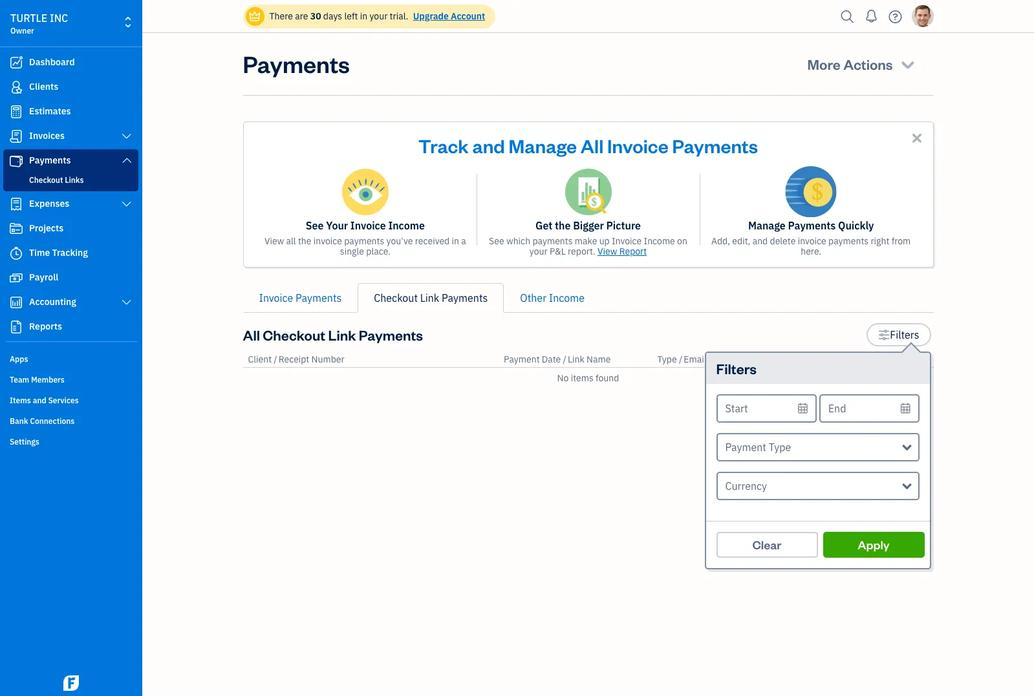 Task type: vqa. For each thing, say whether or not it's contained in the screenshot.
the Your
yes



Task type: locate. For each thing, give the bounding box(es) containing it.
payment up the currency
[[726, 441, 767, 454]]

chevron large down image down "checkout links" link
[[121, 199, 133, 210]]

checkout
[[29, 175, 63, 185], [374, 292, 418, 305], [263, 326, 326, 344]]

payments link
[[3, 149, 138, 173]]

from
[[892, 236, 911, 247]]

see
[[306, 219, 324, 232], [489, 236, 505, 247]]

2 horizontal spatial checkout
[[374, 292, 418, 305]]

End date in MM/DD/YYYY format text field
[[820, 395, 920, 423]]

0 horizontal spatial the
[[298, 236, 312, 247]]

view right make
[[598, 246, 618, 258]]

income right "other"
[[549, 292, 585, 305]]

0 horizontal spatial payment
[[504, 354, 540, 366]]

1 vertical spatial type
[[769, 441, 792, 454]]

main element
[[0, 0, 175, 697]]

0 vertical spatial chevron large down image
[[121, 155, 133, 166]]

payments inside manage payments quickly add, edit, and delete invoice payments right from here.
[[829, 236, 869, 247]]

team members
[[10, 375, 65, 385]]

filters up amount / status
[[891, 329, 920, 342]]

delete
[[770, 236, 796, 247]]

/
[[274, 354, 277, 366], [563, 354, 567, 366], [679, 354, 683, 366], [898, 354, 902, 366]]

2 payments from the left
[[533, 236, 573, 247]]

in right left
[[360, 10, 368, 22]]

type inside "field"
[[769, 441, 792, 454]]

payment date / link name
[[504, 354, 611, 366]]

checkout links link
[[6, 173, 136, 188]]

amount / status
[[864, 354, 929, 366]]

in
[[360, 10, 368, 22], [452, 236, 459, 247]]

accounting link
[[3, 291, 138, 315]]

invoice inside see your invoice income view all the invoice payments you've received in a single place.
[[314, 236, 342, 247]]

1 vertical spatial in
[[452, 236, 459, 247]]

1 vertical spatial chevron large down image
[[121, 199, 133, 210]]

view left all
[[265, 236, 284, 247]]

payment inside "field"
[[726, 441, 767, 454]]

type down start date in mm/dd/yyyy format text box at the bottom right of the page
[[769, 441, 792, 454]]

income up you've
[[389, 219, 425, 232]]

invoice inside see which payments make up invoice income on your p&l report.
[[612, 236, 642, 247]]

3 chevron large down image from the top
[[121, 298, 133, 308]]

0 vertical spatial see
[[306, 219, 324, 232]]

there are 30 days left in your trial. upgrade account
[[270, 10, 486, 22]]

4 / from the left
[[898, 354, 902, 366]]

projects
[[29, 223, 64, 234]]

1 horizontal spatial in
[[452, 236, 459, 247]]

see inside see which payments make up invoice income on your p&l report.
[[489, 236, 505, 247]]

1 horizontal spatial manage
[[749, 219, 786, 232]]

and right track
[[473, 133, 505, 158]]

/ right client
[[274, 354, 277, 366]]

0 vertical spatial type
[[658, 354, 677, 366]]

up
[[600, 236, 610, 247]]

1 horizontal spatial link
[[421, 292, 440, 305]]

type / email
[[658, 354, 707, 366]]

chevron large down image inside payments link
[[121, 155, 133, 166]]

name
[[587, 354, 611, 366]]

chevron large down image
[[121, 155, 133, 166], [121, 199, 133, 210], [121, 298, 133, 308]]

0 vertical spatial income
[[389, 219, 425, 232]]

0 horizontal spatial checkout
[[29, 175, 63, 185]]

no items found
[[558, 373, 620, 384]]

project image
[[8, 223, 24, 236]]

chevron large down image up reports link in the left top of the page
[[121, 298, 133, 308]]

0 horizontal spatial income
[[389, 219, 425, 232]]

1 horizontal spatial see
[[489, 236, 505, 247]]

see your invoice income view all the invoice payments you've received in a single place.
[[265, 219, 466, 258]]

all
[[581, 133, 604, 158], [243, 326, 260, 344]]

1 vertical spatial manage
[[749, 219, 786, 232]]

2 vertical spatial checkout
[[263, 326, 326, 344]]

checkout up the expenses
[[29, 175, 63, 185]]

clients link
[[3, 76, 138, 99]]

1 vertical spatial checkout
[[374, 292, 418, 305]]

view inside see your invoice income view all the invoice payments you've received in a single place.
[[265, 236, 284, 247]]

payment image
[[8, 155, 24, 168]]

30
[[310, 10, 321, 22]]

items and services link
[[3, 391, 138, 410]]

payment date button
[[504, 354, 561, 366]]

0 horizontal spatial your
[[370, 10, 388, 22]]

track
[[419, 133, 469, 158]]

0 horizontal spatial type
[[658, 354, 677, 366]]

your
[[370, 10, 388, 22], [530, 246, 548, 258]]

income
[[389, 219, 425, 232], [644, 236, 676, 247], [549, 292, 585, 305]]

0 horizontal spatial and
[[33, 396, 46, 406]]

1 vertical spatial see
[[489, 236, 505, 247]]

1 vertical spatial filters
[[717, 360, 757, 378]]

2 horizontal spatial and
[[753, 236, 768, 247]]

number
[[312, 354, 345, 366]]

and right 'items'
[[33, 396, 46, 406]]

1 invoice from the left
[[314, 236, 342, 247]]

0 horizontal spatial filters
[[717, 360, 757, 378]]

which
[[507, 236, 531, 247]]

filters right email at the right bottom of the page
[[717, 360, 757, 378]]

Payment Type field
[[717, 434, 920, 462]]

place.
[[366, 246, 391, 258]]

filters inside filters dropdown button
[[891, 329, 920, 342]]

quickly
[[839, 219, 875, 232]]

reports link
[[3, 316, 138, 339]]

1 horizontal spatial and
[[473, 133, 505, 158]]

0 horizontal spatial view
[[265, 236, 284, 247]]

0 vertical spatial filters
[[891, 329, 920, 342]]

invoice down your
[[314, 236, 342, 247]]

2 horizontal spatial income
[[644, 236, 676, 247]]

0 vertical spatial and
[[473, 133, 505, 158]]

chevron large down image down chevron large down image
[[121, 155, 133, 166]]

invoice inside manage payments quickly add, edit, and delete invoice payments right from here.
[[798, 236, 827, 247]]

all up client
[[243, 326, 260, 344]]

apps
[[10, 355, 28, 364]]

time
[[29, 247, 50, 259]]

1 vertical spatial payment
[[726, 441, 767, 454]]

2 horizontal spatial link
[[568, 354, 585, 366]]

Start date in MM/DD/YYYY format text field
[[717, 395, 817, 423]]

turtle inc owner
[[10, 12, 68, 36]]

1 horizontal spatial payments
[[533, 236, 573, 247]]

trial.
[[390, 10, 409, 22]]

email
[[684, 354, 707, 366]]

0 vertical spatial checkout
[[29, 175, 63, 185]]

payment type
[[726, 441, 792, 454]]

1 horizontal spatial checkout
[[263, 326, 326, 344]]

link down received
[[421, 292, 440, 305]]

3 / from the left
[[679, 354, 683, 366]]

2 invoice from the left
[[798, 236, 827, 247]]

payments for income
[[344, 236, 385, 247]]

payments
[[344, 236, 385, 247], [533, 236, 573, 247], [829, 236, 869, 247]]

1 horizontal spatial invoice
[[798, 236, 827, 247]]

and inside manage payments quickly add, edit, and delete invoice payments right from here.
[[753, 236, 768, 247]]

0 vertical spatial link
[[421, 292, 440, 305]]

checkout down place.
[[374, 292, 418, 305]]

1 horizontal spatial your
[[530, 246, 548, 258]]

chevron large down image inside expenses 'link'
[[121, 199, 133, 210]]

0 horizontal spatial payments
[[344, 236, 385, 247]]

2 horizontal spatial payments
[[829, 236, 869, 247]]

payments down get
[[533, 236, 573, 247]]

1 vertical spatial your
[[530, 246, 548, 258]]

see left your
[[306, 219, 324, 232]]

0 vertical spatial your
[[370, 10, 388, 22]]

0 horizontal spatial manage
[[509, 133, 577, 158]]

payments down your
[[344, 236, 385, 247]]

your
[[326, 219, 348, 232]]

/ right date
[[563, 354, 567, 366]]

in left the a
[[452, 236, 459, 247]]

checkout for checkout links
[[29, 175, 63, 185]]

1 vertical spatial and
[[753, 236, 768, 247]]

payment left date
[[504, 354, 540, 366]]

chart image
[[8, 296, 24, 309]]

3 payments from the left
[[829, 236, 869, 247]]

1 horizontal spatial filters
[[891, 329, 920, 342]]

track and manage all invoice payments
[[419, 133, 758, 158]]

see inside see your invoice income view all the invoice payments you've received in a single place.
[[306, 219, 324, 232]]

1 horizontal spatial type
[[769, 441, 792, 454]]

see which payments make up invoice income on your p&l report.
[[489, 236, 688, 258]]

amount button
[[864, 354, 896, 366]]

0 vertical spatial manage
[[509, 133, 577, 158]]

0 vertical spatial all
[[581, 133, 604, 158]]

clients
[[29, 81, 58, 93]]

view report
[[598, 246, 647, 258]]

actions
[[844, 55, 893, 73]]

filters
[[891, 329, 920, 342], [717, 360, 757, 378]]

invoice for payments
[[798, 236, 827, 247]]

checkout inside main element
[[29, 175, 63, 185]]

all up get the bigger picture
[[581, 133, 604, 158]]

the inside see your invoice income view all the invoice payments you've received in a single place.
[[298, 236, 312, 247]]

your left the "trial."
[[370, 10, 388, 22]]

2 chevron large down image from the top
[[121, 199, 133, 210]]

1 horizontal spatial income
[[549, 292, 585, 305]]

view
[[265, 236, 284, 247], [598, 246, 618, 258]]

0 horizontal spatial in
[[360, 10, 368, 22]]

2 vertical spatial chevron large down image
[[121, 298, 133, 308]]

link up number
[[328, 326, 356, 344]]

checkout up receipt
[[263, 326, 326, 344]]

/ left status at the right of page
[[898, 354, 902, 366]]

expenses link
[[3, 193, 138, 216]]

invoice
[[608, 133, 669, 158], [351, 219, 386, 232], [612, 236, 642, 247], [259, 292, 293, 305]]

/ left email at the right bottom of the page
[[679, 354, 683, 366]]

estimate image
[[8, 105, 24, 118]]

and inside main element
[[33, 396, 46, 406]]

clear button
[[717, 533, 818, 558]]

are
[[295, 10, 308, 22]]

payments inside see your invoice income view all the invoice payments you've received in a single place.
[[344, 236, 385, 247]]

receipt
[[279, 354, 310, 366]]

and
[[473, 133, 505, 158], [753, 236, 768, 247], [33, 396, 46, 406]]

1 vertical spatial income
[[644, 236, 676, 247]]

account
[[451, 10, 486, 22]]

links
[[65, 175, 84, 185]]

see left which
[[489, 236, 505, 247]]

1 chevron large down image from the top
[[121, 155, 133, 166]]

payments down quickly
[[829, 236, 869, 247]]

report
[[620, 246, 647, 258]]

dashboard image
[[8, 56, 24, 69]]

apply
[[858, 538, 890, 553]]

the right all
[[298, 236, 312, 247]]

other income
[[521, 292, 585, 305]]

2 vertical spatial and
[[33, 396, 46, 406]]

see for which
[[489, 236, 505, 247]]

0 horizontal spatial link
[[328, 326, 356, 344]]

tracking
[[52, 247, 88, 259]]

0 horizontal spatial see
[[306, 219, 324, 232]]

1 payments from the left
[[344, 236, 385, 247]]

the right get
[[555, 219, 571, 232]]

/ for client
[[274, 354, 277, 366]]

1 horizontal spatial the
[[555, 219, 571, 232]]

payment for payment date / link name
[[504, 354, 540, 366]]

invoice payments link
[[243, 283, 358, 313]]

your left p&l
[[530, 246, 548, 258]]

invoice right delete
[[798, 236, 827, 247]]

and right edit,
[[753, 236, 768, 247]]

1 horizontal spatial payment
[[726, 441, 767, 454]]

all
[[286, 236, 296, 247]]

0 vertical spatial payment
[[504, 354, 540, 366]]

members
[[31, 375, 65, 385]]

1 vertical spatial all
[[243, 326, 260, 344]]

see for your
[[306, 219, 324, 232]]

checkout link payments
[[374, 292, 488, 305]]

get the bigger picture
[[536, 219, 641, 232]]

chevron large down image
[[121, 131, 133, 142]]

0 horizontal spatial all
[[243, 326, 260, 344]]

client
[[248, 354, 272, 366]]

0 horizontal spatial invoice
[[314, 236, 342, 247]]

1 horizontal spatial all
[[581, 133, 604, 158]]

1 / from the left
[[274, 354, 277, 366]]

income left the on
[[644, 236, 676, 247]]

link up items
[[568, 354, 585, 366]]

1 vertical spatial the
[[298, 236, 312, 247]]

in inside see your invoice income view all the invoice payments you've received in a single place.
[[452, 236, 459, 247]]

type left email at the right bottom of the page
[[658, 354, 677, 366]]



Task type: describe. For each thing, give the bounding box(es) containing it.
payroll
[[29, 272, 58, 283]]

services
[[48, 396, 79, 406]]

other income link
[[504, 283, 601, 313]]

estimates link
[[3, 100, 138, 124]]

manage inside manage payments quickly add, edit, and delete invoice payments right from here.
[[749, 219, 786, 232]]

dashboard
[[29, 56, 75, 68]]

amount
[[864, 354, 896, 366]]

a
[[462, 236, 466, 247]]

payments inside see which payments make up invoice income on your p&l report.
[[533, 236, 573, 247]]

turtle
[[10, 12, 47, 25]]

invoice image
[[8, 130, 24, 143]]

and for services
[[33, 396, 46, 406]]

bank connections link
[[3, 412, 138, 431]]

invoice for your
[[314, 236, 342, 247]]

checkout for checkout link payments
[[374, 292, 418, 305]]

invoices link
[[3, 125, 138, 148]]

payments inside main element
[[29, 155, 71, 166]]

1 vertical spatial link
[[328, 326, 356, 344]]

more
[[808, 55, 841, 73]]

go to help image
[[886, 7, 906, 26]]

payment for payment type
[[726, 441, 767, 454]]

bank
[[10, 417, 28, 426]]

other
[[521, 292, 547, 305]]

currency
[[726, 480, 768, 493]]

make
[[575, 236, 598, 247]]

upgrade account link
[[411, 10, 486, 22]]

settings image
[[879, 327, 891, 343]]

2 / from the left
[[563, 354, 567, 366]]

manage payments quickly add, edit, and delete invoice payments right from here.
[[712, 219, 911, 258]]

income inside see your invoice income view all the invoice payments you've received in a single place.
[[389, 219, 425, 232]]

days
[[323, 10, 342, 22]]

income inside see which payments make up invoice income on your p&l report.
[[644, 236, 676, 247]]

/ for type
[[679, 354, 683, 366]]

see your invoice income image
[[342, 169, 389, 216]]

0 vertical spatial in
[[360, 10, 368, 22]]

checkout links
[[29, 175, 84, 185]]

freshbooks image
[[61, 676, 82, 692]]

search image
[[838, 7, 858, 26]]

Currency field
[[717, 472, 920, 501]]

invoices
[[29, 130, 65, 142]]

expense image
[[8, 198, 24, 211]]

reports
[[29, 321, 62, 333]]

chevron large down image for expenses
[[121, 199, 133, 210]]

settings link
[[3, 432, 138, 452]]

picture
[[607, 219, 641, 232]]

all checkout link payments
[[243, 326, 423, 344]]

chevrondown image
[[899, 55, 917, 73]]

and for manage
[[473, 133, 505, 158]]

p&l
[[550, 246, 566, 258]]

more actions button
[[796, 49, 929, 80]]

report.
[[568, 246, 596, 258]]

owner
[[10, 26, 34, 36]]

items and services
[[10, 396, 79, 406]]

timer image
[[8, 247, 24, 260]]

invoice payments
[[259, 292, 342, 305]]

apps link
[[3, 349, 138, 369]]

invoice inside the invoice payments link
[[259, 292, 293, 305]]

invoice inside see your invoice income view all the invoice payments you've received in a single place.
[[351, 219, 386, 232]]

clear
[[753, 538, 782, 553]]

2 vertical spatial income
[[549, 292, 585, 305]]

report image
[[8, 321, 24, 334]]

you've
[[387, 236, 413, 247]]

received
[[415, 236, 450, 247]]

upgrade
[[413, 10, 449, 22]]

your inside see which payments make up invoice income on your p&l report.
[[530, 246, 548, 258]]

client image
[[8, 81, 24, 94]]

date
[[542, 354, 561, 366]]

left
[[345, 10, 358, 22]]

add,
[[712, 236, 731, 247]]

found
[[596, 373, 620, 384]]

time tracking
[[29, 247, 88, 259]]

crown image
[[248, 9, 262, 23]]

money image
[[8, 272, 24, 285]]

0 vertical spatial the
[[555, 219, 571, 232]]

projects link
[[3, 217, 138, 241]]

get the bigger picture image
[[565, 169, 612, 216]]

2 vertical spatial link
[[568, 354, 585, 366]]

1 horizontal spatial view
[[598, 246, 618, 258]]

notifications image
[[862, 3, 882, 29]]

chevron large down image for accounting
[[121, 298, 133, 308]]

close image
[[910, 131, 925, 146]]

accounting
[[29, 296, 76, 308]]

no
[[558, 373, 569, 384]]

bank connections
[[10, 417, 75, 426]]

client / receipt number
[[248, 354, 345, 366]]

items
[[571, 373, 594, 384]]

apply button
[[824, 533, 925, 558]]

dashboard link
[[3, 51, 138, 74]]

/ for amount
[[898, 354, 902, 366]]

more actions
[[808, 55, 893, 73]]

bigger
[[573, 219, 604, 232]]

items
[[10, 396, 31, 406]]

manage payments quickly image
[[786, 166, 837, 218]]

estimates
[[29, 105, 71, 117]]

on
[[678, 236, 688, 247]]

checkout link payments link
[[358, 283, 504, 313]]

settings
[[10, 437, 39, 447]]

chevron large down image for payments
[[121, 155, 133, 166]]

payroll link
[[3, 267, 138, 290]]

here.
[[801, 246, 822, 258]]

single
[[340, 246, 364, 258]]

payments for add,
[[829, 236, 869, 247]]

expenses
[[29, 198, 69, 210]]

right
[[871, 236, 890, 247]]

payments inside manage payments quickly add, edit, and delete invoice payments right from here.
[[789, 219, 836, 232]]

time tracking link
[[3, 242, 138, 265]]

team members link
[[3, 370, 138, 390]]



